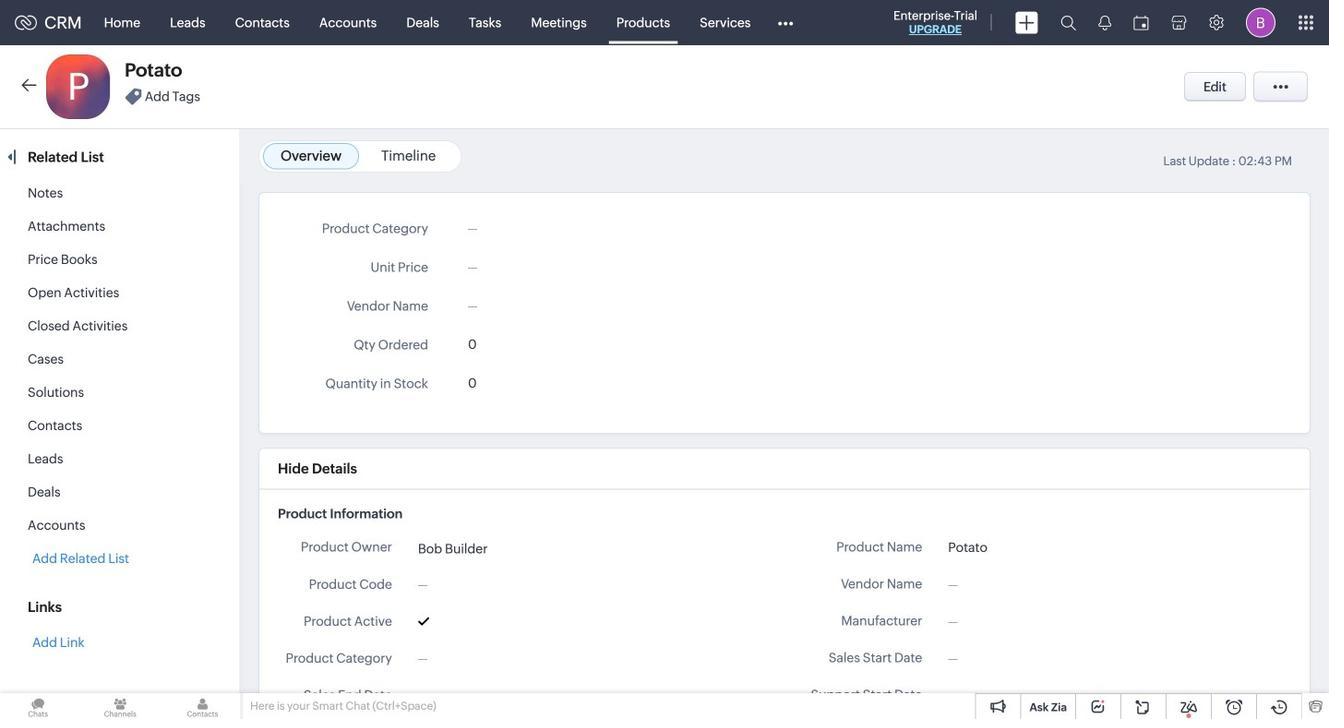 Task type: describe. For each thing, give the bounding box(es) containing it.
calendar image
[[1134, 15, 1149, 30]]

signals element
[[1087, 0, 1122, 45]]

search image
[[1061, 15, 1076, 30]]

channels image
[[82, 693, 158, 719]]

contacts image
[[165, 693, 241, 719]]



Task type: locate. For each thing, give the bounding box(es) containing it.
search element
[[1050, 0, 1087, 45]]

create menu element
[[1004, 0, 1050, 45]]

create menu image
[[1015, 12, 1038, 34]]

profile image
[[1246, 8, 1276, 37]]

Other Modules field
[[766, 8, 805, 37]]

chats image
[[0, 693, 76, 719]]

signals image
[[1098, 15, 1111, 30]]

logo image
[[15, 15, 37, 30]]

profile element
[[1235, 0, 1287, 45]]



Task type: vqa. For each thing, say whether or not it's contained in the screenshot.
Other Modules field
yes



